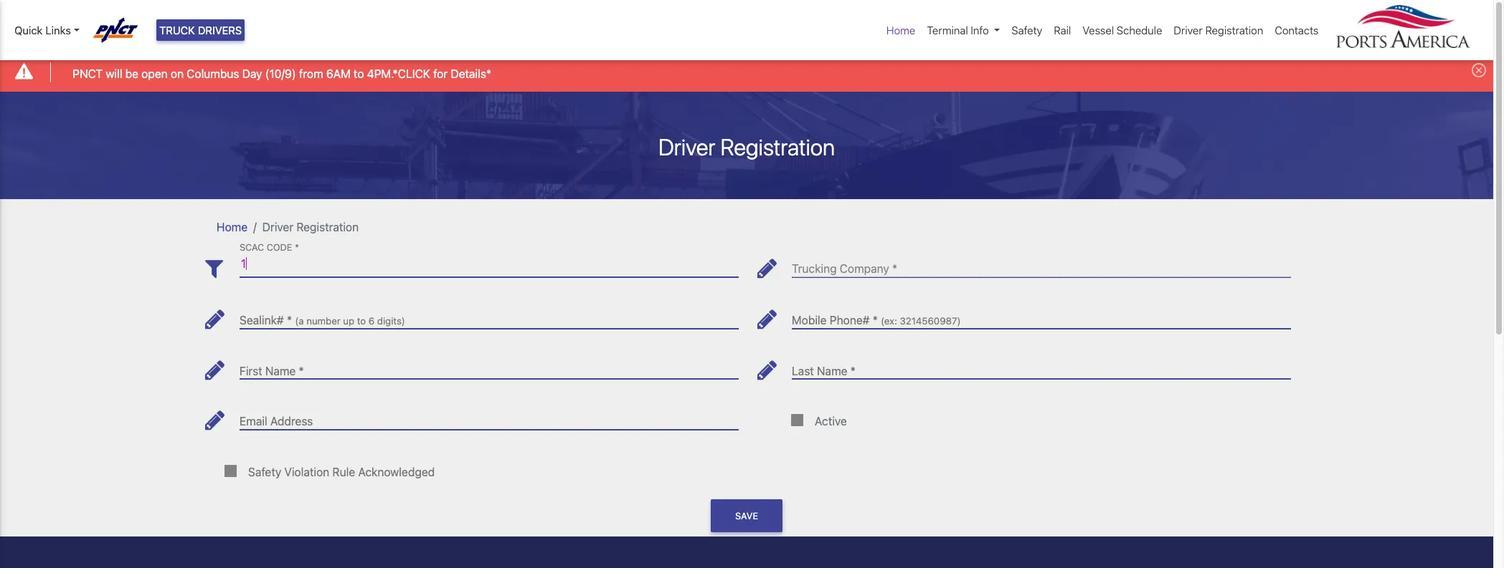Task type: vqa. For each thing, say whether or not it's contained in the screenshot.
New
no



Task type: locate. For each thing, give the bounding box(es) containing it.
0 vertical spatial home link
[[881, 16, 921, 44]]

safety
[[1012, 24, 1043, 37], [248, 466, 281, 479]]

* right code
[[295, 243, 299, 254]]

home left terminal
[[887, 24, 916, 37]]

close image
[[1472, 63, 1487, 78]]

3214560987)
[[900, 316, 961, 327]]

SCAC CODE * search field
[[240, 252, 739, 278]]

email address
[[240, 416, 313, 428]]

* right company
[[892, 263, 898, 276]]

driver
[[1174, 24, 1203, 37], [659, 133, 716, 160], [262, 221, 294, 234]]

1 name from the left
[[265, 365, 296, 378]]

first name *
[[240, 365, 304, 378]]

day
[[242, 67, 262, 80]]

name right first
[[265, 365, 296, 378]]

up
[[343, 316, 355, 327]]

to right the "6am"
[[354, 67, 364, 80]]

safety left violation
[[248, 466, 281, 479]]

* right the last
[[851, 365, 856, 378]]

registration
[[1206, 24, 1264, 37], [721, 133, 835, 160], [297, 221, 359, 234]]

email
[[240, 416, 267, 428]]

to left 6
[[357, 316, 366, 327]]

*
[[295, 243, 299, 254], [892, 263, 898, 276], [287, 314, 292, 327], [873, 314, 878, 327], [299, 365, 304, 378], [851, 365, 856, 378]]

1 horizontal spatial safety
[[1012, 24, 1043, 37]]

1 vertical spatial to
[[357, 316, 366, 327]]

2 vertical spatial registration
[[297, 221, 359, 234]]

* for scac code *
[[295, 243, 299, 254]]

home link left terminal
[[881, 16, 921, 44]]

1 horizontal spatial driver registration
[[659, 133, 835, 160]]

last name *
[[792, 365, 856, 378]]

2 horizontal spatial driver registration
[[1174, 24, 1264, 37]]

pnct
[[73, 67, 103, 80]]

1 horizontal spatial name
[[817, 365, 848, 378]]

0 horizontal spatial registration
[[297, 221, 359, 234]]

truck drivers link
[[156, 19, 245, 41]]

info
[[971, 24, 989, 37]]

pnct will be open on columbus day (10/9) from 6am to 4pm.*click for details*
[[73, 67, 492, 80]]

terminal
[[927, 24, 968, 37]]

columbus
[[187, 67, 239, 80]]

schedule
[[1117, 24, 1163, 37]]

save button
[[711, 500, 783, 533]]

1 vertical spatial home link
[[217, 221, 248, 234]]

1 horizontal spatial home
[[887, 24, 916, 37]]

number
[[307, 316, 341, 327]]

0 horizontal spatial safety
[[248, 466, 281, 479]]

(ex:
[[881, 316, 898, 327]]

(a
[[295, 316, 304, 327]]

0 vertical spatial registration
[[1206, 24, 1264, 37]]

* for last name *
[[851, 365, 856, 378]]

sealink#
[[240, 314, 284, 327]]

home link
[[881, 16, 921, 44], [217, 221, 248, 234]]

active
[[815, 416, 847, 428]]

1 horizontal spatial home link
[[881, 16, 921, 44]]

terminal info link
[[921, 16, 1006, 44]]

violation
[[284, 466, 329, 479]]

1 vertical spatial home
[[217, 221, 248, 234]]

2 name from the left
[[817, 365, 848, 378]]

home up scac on the top left of page
[[217, 221, 248, 234]]

0 vertical spatial safety
[[1012, 24, 1043, 37]]

acknowledged
[[358, 466, 435, 479]]

0 horizontal spatial driver
[[262, 221, 294, 234]]

home
[[887, 24, 916, 37], [217, 221, 248, 234]]

home link up scac on the top left of page
[[217, 221, 248, 234]]

0 horizontal spatial name
[[265, 365, 296, 378]]

* left (a
[[287, 314, 292, 327]]

driver registration
[[1174, 24, 1264, 37], [659, 133, 835, 160], [262, 221, 359, 234]]

phone#
[[830, 314, 870, 327]]

to inside sealink# * (a number up to 6 digits)
[[357, 316, 366, 327]]

None text field
[[240, 303, 739, 329]]

to
[[354, 67, 364, 80], [357, 316, 366, 327]]

details*
[[451, 67, 492, 80]]

name right the last
[[817, 365, 848, 378]]

1 vertical spatial safety
[[248, 466, 281, 479]]

scac code *
[[240, 243, 299, 254]]

rail
[[1054, 24, 1071, 37]]

None text field
[[792, 303, 1291, 329]]

safety violation rule acknowledged
[[248, 466, 435, 479]]

open
[[142, 67, 168, 80]]

pnct will be open on columbus day (10/9) from 6am to 4pm.*click for details* link
[[73, 65, 492, 82]]

2 horizontal spatial registration
[[1206, 24, 1264, 37]]

name
[[265, 365, 296, 378], [817, 365, 848, 378]]

2 vertical spatial driver registration
[[262, 221, 359, 234]]

rule
[[332, 466, 355, 479]]

4pm.*click
[[367, 67, 430, 80]]

0 vertical spatial to
[[354, 67, 364, 80]]

be
[[125, 67, 139, 80]]

1 vertical spatial driver
[[659, 133, 716, 160]]

drivers
[[198, 24, 242, 37]]

* for mobile phone# * (ex: 3214560987)
[[873, 314, 878, 327]]

0 vertical spatial driver registration
[[1174, 24, 1264, 37]]

name for first
[[265, 365, 296, 378]]

code
[[267, 243, 292, 254]]

driver registration link
[[1168, 16, 1269, 44]]

safety left rail
[[1012, 24, 1043, 37]]

* down (a
[[299, 365, 304, 378]]

0 horizontal spatial home link
[[217, 221, 248, 234]]

* left (ex:
[[873, 314, 878, 327]]

1 horizontal spatial registration
[[721, 133, 835, 160]]

(10/9)
[[265, 67, 296, 80]]

0 vertical spatial driver
[[1174, 24, 1203, 37]]

2 vertical spatial driver
[[262, 221, 294, 234]]



Task type: describe. For each thing, give the bounding box(es) containing it.
pnct will be open on columbus day (10/9) from 6am to 4pm.*click for details* alert
[[0, 53, 1494, 92]]

last
[[792, 365, 814, 378]]

Trucking Company * text field
[[792, 252, 1291, 278]]

1 vertical spatial driver registration
[[659, 133, 835, 160]]

to inside alert
[[354, 67, 364, 80]]

mobile
[[792, 314, 827, 327]]

safety for safety
[[1012, 24, 1043, 37]]

trucking company *
[[792, 263, 898, 276]]

save
[[735, 511, 758, 522]]

first
[[240, 365, 262, 378]]

1 horizontal spatial driver
[[659, 133, 716, 160]]

0 vertical spatial home
[[887, 24, 916, 37]]

quick links
[[14, 24, 71, 37]]

Last Name * text field
[[792, 354, 1291, 380]]

company
[[840, 263, 889, 276]]

digits)
[[377, 316, 405, 327]]

sealink# * (a number up to 6 digits)
[[240, 314, 405, 327]]

on
[[171, 67, 184, 80]]

from
[[299, 67, 323, 80]]

rail link
[[1048, 16, 1077, 44]]

safety for safety violation rule acknowledged
[[248, 466, 281, 479]]

truck drivers
[[159, 24, 242, 37]]

trucking
[[792, 263, 837, 276]]

1 vertical spatial registration
[[721, 133, 835, 160]]

safety link
[[1006, 16, 1048, 44]]

truck
[[159, 24, 195, 37]]

links
[[45, 24, 71, 37]]

Email Address text field
[[240, 404, 739, 430]]

2 horizontal spatial driver
[[1174, 24, 1203, 37]]

vessel schedule link
[[1077, 16, 1168, 44]]

vessel
[[1083, 24, 1114, 37]]

contacts
[[1275, 24, 1319, 37]]

First Name * text field
[[240, 354, 739, 380]]

* for first name *
[[299, 365, 304, 378]]

will
[[106, 67, 122, 80]]

* for trucking company *
[[892, 263, 898, 276]]

vessel schedule
[[1083, 24, 1163, 37]]

contacts link
[[1269, 16, 1325, 44]]

scac
[[240, 243, 264, 254]]

quick links link
[[14, 22, 79, 38]]

0 horizontal spatial driver registration
[[262, 221, 359, 234]]

6
[[369, 316, 375, 327]]

quick
[[14, 24, 43, 37]]

terminal info
[[927, 24, 989, 37]]

name for last
[[817, 365, 848, 378]]

for
[[433, 67, 448, 80]]

0 horizontal spatial home
[[217, 221, 248, 234]]

mobile phone# * (ex: 3214560987)
[[792, 314, 961, 327]]

6am
[[326, 67, 351, 80]]

address
[[270, 416, 313, 428]]



